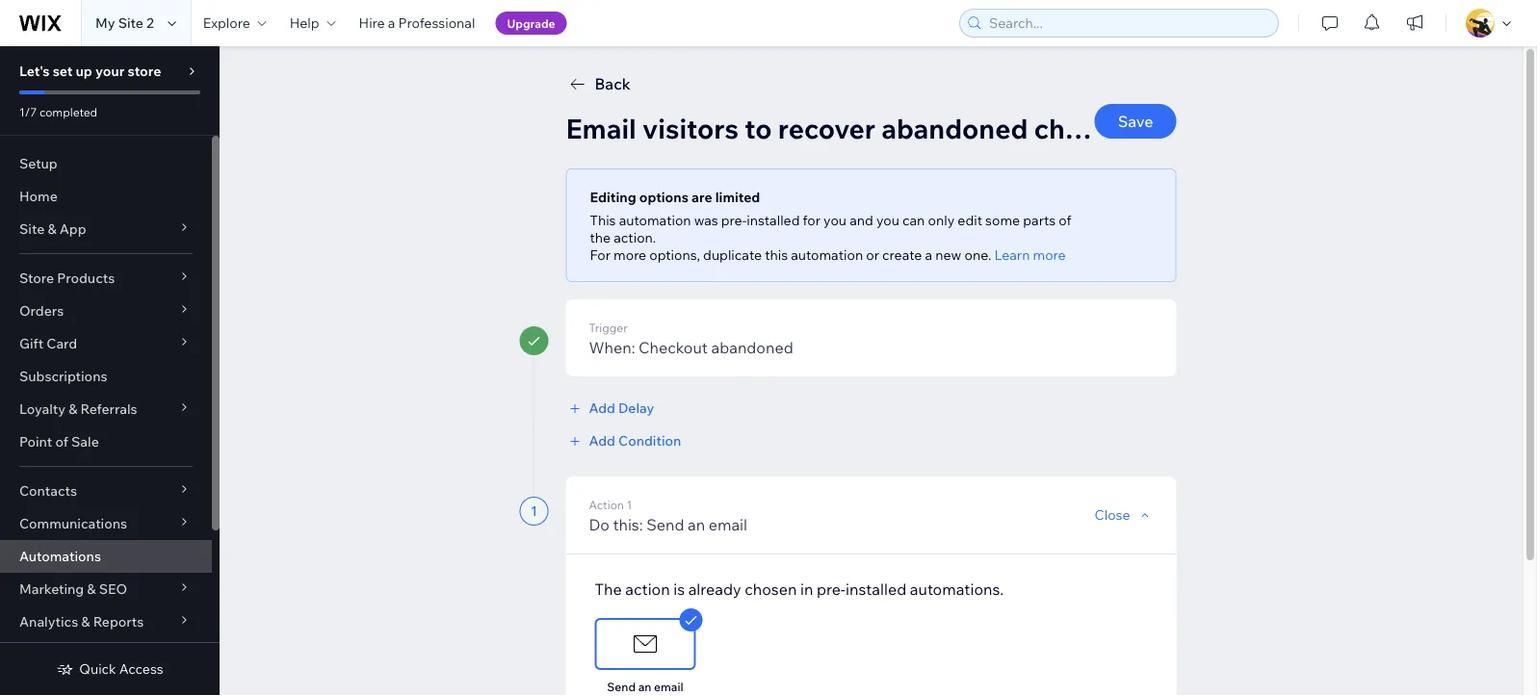 Task type: locate. For each thing, give the bounding box(es) containing it.
an down category image
[[638, 680, 652, 695]]

0 horizontal spatial site
[[19, 221, 45, 237]]

access
[[119, 661, 163, 678]]

store products
[[19, 270, 115, 287]]

0 vertical spatial automation
[[619, 212, 691, 229]]

delay
[[619, 400, 654, 417]]

0 vertical spatial of
[[1059, 212, 1072, 229]]

learn more link
[[995, 247, 1066, 264]]

more
[[614, 247, 647, 263], [1033, 247, 1066, 263]]

email down category image
[[654, 680, 684, 695]]

add for add condition
[[589, 433, 616, 449]]

0 horizontal spatial you
[[824, 212, 847, 229]]

add condition button
[[566, 433, 681, 450]]

for
[[803, 212, 821, 229]]

point of sale
[[19, 434, 99, 450]]

a right the hire
[[388, 14, 395, 31]]

was
[[694, 212, 718, 229]]

email up already
[[709, 515, 748, 535]]

communications button
[[0, 508, 212, 540]]

more down action.
[[614, 247, 647, 263]]

hire a professional
[[359, 14, 475, 31]]

2 add from the top
[[589, 433, 616, 449]]

email
[[709, 515, 748, 535], [654, 680, 684, 695]]

add delay
[[589, 400, 654, 417]]

pre- right the in
[[817, 580, 846, 599]]

1 horizontal spatial 1
[[627, 498, 632, 513]]

pre- down limited
[[721, 212, 747, 229]]

installed up this
[[747, 212, 800, 229]]

1 vertical spatial email
[[654, 680, 684, 695]]

to
[[745, 111, 772, 145]]

1 vertical spatial site
[[19, 221, 45, 237]]

of right parts
[[1059, 212, 1072, 229]]

& left seo on the bottom of the page
[[87, 581, 96, 598]]

automation down options on the left of the page
[[619, 212, 691, 229]]

1 vertical spatial add
[[589, 433, 616, 449]]

this
[[590, 212, 616, 229]]

1 left do
[[531, 503, 538, 520]]

automation
[[619, 212, 691, 229], [791, 247, 863, 263]]

the
[[590, 229, 611, 246]]

email
[[566, 111, 637, 145]]

0 horizontal spatial an
[[638, 680, 652, 695]]

pre- inside the this automation was pre-installed for you and you can only edit some parts of the action. for more options, duplicate this automation or create a new one.
[[721, 212, 747, 229]]

& for loyalty
[[69, 401, 77, 418]]

0 horizontal spatial automation
[[619, 212, 691, 229]]

0 horizontal spatial email
[[654, 680, 684, 695]]

add inside the "add condition" button
[[589, 433, 616, 449]]

orders
[[19, 303, 64, 319]]

1 horizontal spatial of
[[1059, 212, 1072, 229]]

help
[[290, 14, 319, 31]]

quick access
[[79, 661, 163, 678]]

0 horizontal spatial send
[[607, 680, 636, 695]]

more inside the this automation was pre-installed for you and you can only edit some parts of the action. for more options, duplicate this automation or create a new one.
[[614, 247, 647, 263]]

one.
[[965, 247, 992, 263]]

sale
[[71, 434, 99, 450]]

1 add from the top
[[589, 400, 616, 417]]

options
[[640, 189, 689, 206]]

1 horizontal spatial a
[[925, 247, 933, 263]]

& for marketing
[[87, 581, 96, 598]]

1 vertical spatial abandoned
[[711, 338, 794, 357]]

0 horizontal spatial a
[[388, 14, 395, 31]]

only
[[928, 212, 955, 229]]

an up already
[[688, 515, 705, 535]]

action
[[589, 498, 624, 513]]

are
[[692, 189, 712, 206]]

sidebar element
[[0, 46, 220, 696]]

you
[[824, 212, 847, 229], [877, 212, 900, 229]]

a
[[388, 14, 395, 31], [925, 247, 933, 263]]

site left 2
[[118, 14, 143, 31]]

installed right the in
[[846, 580, 907, 599]]

email inside action 1 do this: send an email
[[709, 515, 748, 535]]

an
[[688, 515, 705, 535], [638, 680, 652, 695]]

1 vertical spatial pre-
[[817, 580, 846, 599]]

add down add delay button
[[589, 433, 616, 449]]

1/7
[[19, 105, 37, 119]]

a inside the this automation was pre-installed for you and you can only edit some parts of the action. for more options, duplicate this automation or create a new one.
[[925, 247, 933, 263]]

add left the delay
[[589, 400, 616, 417]]

recover
[[778, 111, 876, 145]]

0 vertical spatial pre-
[[721, 212, 747, 229]]

1 horizontal spatial automation
[[791, 247, 863, 263]]

add delay button
[[566, 400, 654, 417]]

card
[[47, 335, 77, 352]]

of inside the this automation was pre-installed for you and you can only edit some parts of the action. for more options, duplicate this automation or create a new one.
[[1059, 212, 1072, 229]]

abandoned up only
[[882, 111, 1028, 145]]

0 horizontal spatial of
[[55, 434, 68, 450]]

site & app button
[[0, 213, 212, 246]]

learn
[[995, 247, 1030, 263]]

app
[[59, 221, 86, 237]]

checkout
[[1034, 111, 1154, 145]]

chosen
[[745, 580, 797, 599]]

0 vertical spatial add
[[589, 400, 616, 417]]

checkout
[[639, 338, 708, 357]]

more down parts
[[1033, 247, 1066, 263]]

1 vertical spatial automation
[[791, 247, 863, 263]]

1 more from the left
[[614, 247, 647, 263]]

0 vertical spatial installed
[[747, 212, 800, 229]]

& left reports
[[81, 614, 90, 631]]

send down category image
[[607, 680, 636, 695]]

0 horizontal spatial abandoned
[[711, 338, 794, 357]]

site inside dropdown button
[[19, 221, 45, 237]]

0 horizontal spatial 1
[[531, 503, 538, 520]]

professional
[[398, 14, 475, 31]]

close
[[1095, 507, 1131, 524]]

send right this:
[[647, 515, 684, 535]]

products
[[57, 270, 115, 287]]

&
[[48, 221, 56, 237], [69, 401, 77, 418], [87, 581, 96, 598], [81, 614, 90, 631]]

email visitors to recover abandoned checkout
[[566, 111, 1154, 145]]

0 horizontal spatial more
[[614, 247, 647, 263]]

1 horizontal spatial site
[[118, 14, 143, 31]]

1 horizontal spatial you
[[877, 212, 900, 229]]

1 you from the left
[[824, 212, 847, 229]]

1 up this:
[[627, 498, 632, 513]]

& left app
[[48, 221, 56, 237]]

new
[[936, 247, 962, 263]]

1 vertical spatial installed
[[846, 580, 907, 599]]

0 vertical spatial site
[[118, 14, 143, 31]]

you right for
[[824, 212, 847, 229]]

category image
[[631, 630, 660, 659]]

site down home
[[19, 221, 45, 237]]

1 vertical spatial a
[[925, 247, 933, 263]]

0 vertical spatial an
[[688, 515, 705, 535]]

0 vertical spatial send
[[647, 515, 684, 535]]

0 vertical spatial abandoned
[[882, 111, 1028, 145]]

pre-
[[721, 212, 747, 229], [817, 580, 846, 599]]

action
[[626, 580, 670, 599]]

& inside dropdown button
[[48, 221, 56, 237]]

1 vertical spatial of
[[55, 434, 68, 450]]

& right 'loyalty'
[[69, 401, 77, 418]]

& inside popup button
[[81, 614, 90, 631]]

learn more
[[995, 247, 1066, 263]]

seo
[[99, 581, 127, 598]]

1 horizontal spatial more
[[1033, 247, 1066, 263]]

1 horizontal spatial an
[[688, 515, 705, 535]]

reports
[[93, 614, 144, 631]]

trigger
[[589, 321, 628, 335]]

home link
[[0, 180, 212, 213]]

an inside action 1 do this: send an email
[[688, 515, 705, 535]]

you left can
[[877, 212, 900, 229]]

0 horizontal spatial installed
[[747, 212, 800, 229]]

explore
[[203, 14, 250, 31]]

site
[[118, 14, 143, 31], [19, 221, 45, 237]]

1 horizontal spatial email
[[709, 515, 748, 535]]

1 horizontal spatial abandoned
[[882, 111, 1028, 145]]

1 horizontal spatial installed
[[846, 580, 907, 599]]

add inside add delay button
[[589, 400, 616, 417]]

& for analytics
[[81, 614, 90, 631]]

abandoned right checkout at the left of page
[[711, 338, 794, 357]]

do
[[589, 515, 610, 535]]

0 vertical spatial email
[[709, 515, 748, 535]]

of left sale
[[55, 434, 68, 450]]

automations
[[19, 548, 101, 565]]

abandoned inside trigger when: checkout abandoned
[[711, 338, 794, 357]]

gift card
[[19, 335, 77, 352]]

automation down for
[[791, 247, 863, 263]]

abandoned
[[882, 111, 1028, 145], [711, 338, 794, 357]]

0 horizontal spatial pre-
[[721, 212, 747, 229]]

action.
[[614, 229, 656, 246]]

hire
[[359, 14, 385, 31]]

1 horizontal spatial send
[[647, 515, 684, 535]]

can
[[903, 212, 925, 229]]

a left new
[[925, 247, 933, 263]]

loyalty & referrals button
[[0, 393, 212, 426]]



Task type: vqa. For each thing, say whether or not it's contained in the screenshot.
ai
no



Task type: describe. For each thing, give the bounding box(es) containing it.
store
[[128, 63, 161, 79]]

analytics & reports
[[19, 614, 144, 631]]

condition
[[619, 433, 681, 449]]

the action is already chosen in pre-installed automations.
[[595, 580, 1004, 599]]

2 you from the left
[[877, 212, 900, 229]]

for
[[590, 247, 611, 263]]

add for add delay
[[589, 400, 616, 417]]

upgrade
[[507, 16, 555, 30]]

upgrade button
[[496, 12, 567, 35]]

send inside action 1 do this: send an email
[[647, 515, 684, 535]]

this automation was pre-installed for you and you can only edit some parts of the action. for more options, duplicate this automation or create a new one.
[[590, 212, 1072, 263]]

let's set up your store
[[19, 63, 161, 79]]

2
[[146, 14, 154, 31]]

home
[[19, 188, 58, 205]]

site & app
[[19, 221, 86, 237]]

1 inside action 1 do this: send an email
[[627, 498, 632, 513]]

send an email
[[607, 680, 684, 695]]

parts
[[1023, 212, 1056, 229]]

save button
[[1095, 104, 1177, 139]]

some
[[986, 212, 1020, 229]]

marketing & seo
[[19, 581, 127, 598]]

my site 2
[[95, 14, 154, 31]]

when:
[[589, 338, 635, 357]]

marketing & seo button
[[0, 573, 212, 606]]

subscriptions link
[[0, 360, 212, 393]]

action 1 do this: send an email
[[589, 498, 748, 535]]

orders button
[[0, 295, 212, 328]]

is
[[674, 580, 685, 599]]

editing options are limited
[[590, 189, 760, 206]]

hire a professional link
[[347, 0, 487, 46]]

store products button
[[0, 262, 212, 295]]

loyalty & referrals
[[19, 401, 137, 418]]

installed inside the this automation was pre-installed for you and you can only edit some parts of the action. for more options, duplicate this automation or create a new one.
[[747, 212, 800, 229]]

visitors
[[643, 111, 739, 145]]

quick
[[79, 661, 116, 678]]

close button
[[1095, 507, 1154, 524]]

analytics & reports button
[[0, 606, 212, 639]]

back button
[[566, 72, 631, 95]]

quick access button
[[56, 661, 163, 678]]

automations.
[[910, 580, 1004, 599]]

or
[[866, 247, 880, 263]]

loyalty
[[19, 401, 66, 418]]

subscriptions
[[19, 368, 107, 385]]

in
[[800, 580, 813, 599]]

1 vertical spatial send
[[607, 680, 636, 695]]

this
[[765, 247, 788, 263]]

point of sale link
[[0, 426, 212, 459]]

marketing
[[19, 581, 84, 598]]

setup link
[[0, 147, 212, 180]]

and
[[850, 212, 874, 229]]

0 vertical spatial a
[[388, 14, 395, 31]]

referrals
[[80, 401, 137, 418]]

& for site
[[48, 221, 56, 237]]

1 horizontal spatial pre-
[[817, 580, 846, 599]]

2 more from the left
[[1033, 247, 1066, 263]]

duplicate
[[703, 247, 762, 263]]

point
[[19, 434, 52, 450]]

help button
[[278, 0, 347, 46]]

options,
[[650, 247, 700, 263]]

the
[[595, 580, 622, 599]]

editing
[[590, 189, 636, 206]]

create
[[883, 247, 922, 263]]

store
[[19, 270, 54, 287]]

already
[[689, 580, 741, 599]]

automations link
[[0, 540, 212, 573]]

Search... field
[[984, 10, 1273, 37]]

gift
[[19, 335, 44, 352]]

analytics
[[19, 614, 78, 631]]

trigger when: checkout abandoned
[[589, 321, 794, 357]]

contacts
[[19, 483, 77, 500]]

set
[[53, 63, 73, 79]]

limited
[[716, 189, 760, 206]]

this:
[[613, 515, 643, 535]]

of inside the point of sale link
[[55, 434, 68, 450]]

edit
[[958, 212, 983, 229]]

let's
[[19, 63, 50, 79]]

contacts button
[[0, 475, 212, 508]]

1 vertical spatial an
[[638, 680, 652, 695]]



